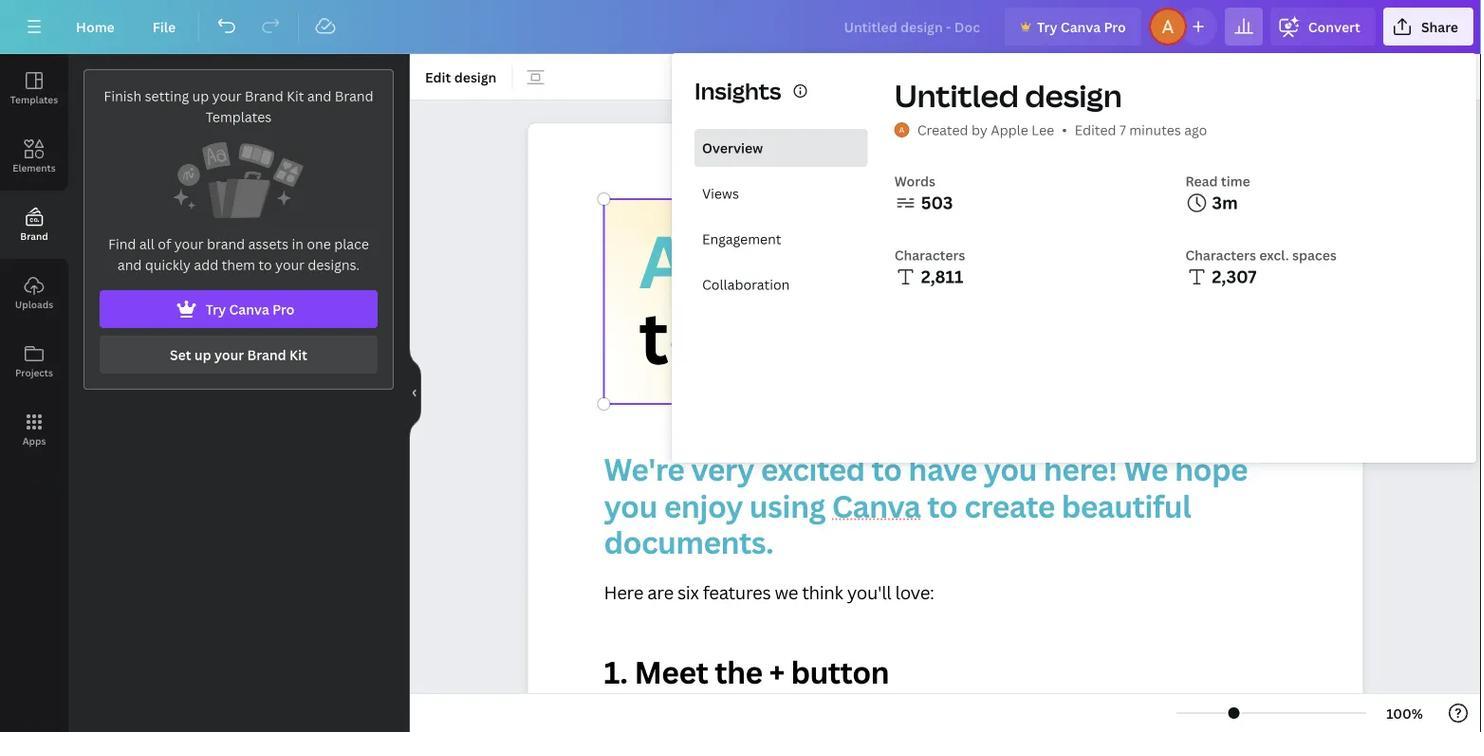 Task type: vqa. For each thing, say whether or not it's contained in the screenshot.
The 'Magic Media' button on the bottom of page
no



Task type: locate. For each thing, give the bounding box(es) containing it.
1 vertical spatial pro
[[272, 300, 295, 318]]

brand
[[207, 235, 245, 253]]

brand
[[245, 87, 284, 105], [335, 87, 374, 105], [20, 230, 48, 242], [247, 346, 286, 364]]

file button
[[137, 8, 191, 46]]

your inside button
[[214, 346, 244, 364]]

design inside button
[[454, 68, 497, 86]]

you
[[984, 449, 1037, 490], [604, 485, 657, 527]]

up right set
[[194, 346, 211, 364]]

your right of
[[174, 235, 204, 253]]

characters up 2,307
[[1186, 246, 1257, 264]]

share button
[[1384, 8, 1474, 46]]

characters for characters excl. spaces
[[1186, 246, 1257, 264]]

0 horizontal spatial design
[[454, 68, 497, 86]]

warm
[[704, 211, 896, 310]]

home
[[76, 18, 115, 36]]

0 horizontal spatial try canva pro
[[206, 300, 295, 318]]

design for edit design
[[454, 68, 497, 86]]

up
[[192, 87, 209, 105], [194, 346, 211, 364]]

brand inside button
[[247, 346, 286, 364]]

collaboration button
[[695, 266, 868, 304]]

1 vertical spatial templates
[[206, 108, 272, 126]]

1 characters from the left
[[895, 246, 966, 264]]

1 horizontal spatial try
[[1037, 18, 1058, 36]]

0 vertical spatial up
[[192, 87, 209, 105]]

you left enjoy
[[604, 485, 657, 527]]

up right setting at left top
[[192, 87, 209, 105]]

1 horizontal spatial you
[[984, 449, 1037, 490]]

try down add
[[206, 300, 226, 318]]

meet
[[634, 652, 708, 693]]

your right setting at left top
[[212, 87, 242, 105]]

2,811
[[921, 265, 964, 289]]

try canva pro button down them
[[100, 290, 378, 328]]

0 horizontal spatial templates
[[10, 93, 58, 106]]

brand button
[[0, 191, 68, 259]]

file
[[153, 18, 176, 36]]

templates
[[10, 93, 58, 106], [206, 108, 272, 126]]

1.
[[604, 652, 628, 693]]

enjoy
[[664, 485, 743, 527]]

all
[[139, 235, 155, 253]]

1 horizontal spatial try canva pro
[[1037, 18, 1126, 36]]

and inside 'finish setting up your brand kit and brand templates'
[[307, 87, 332, 105]]

canva
[[1061, 18, 1101, 36], [728, 287, 943, 386], [229, 300, 269, 318], [832, 485, 921, 527]]

try up untitled design
[[1037, 18, 1058, 36]]

share
[[1422, 18, 1459, 36]]

characters
[[895, 246, 966, 264], [1186, 246, 1257, 264]]

kit inside 'finish setting up your brand kit and brand templates'
[[287, 87, 304, 105]]

elements button
[[0, 122, 68, 191]]

0 horizontal spatial and
[[118, 256, 142, 274]]

1. meet the + button
[[604, 652, 889, 693]]

1 horizontal spatial and
[[307, 87, 332, 105]]

templates button
[[0, 54, 68, 122]]

find
[[108, 235, 136, 253]]

None text field
[[528, 123, 1363, 733]]

try canva pro button
[[1005, 8, 1142, 46], [100, 290, 378, 328]]

here!
[[1044, 449, 1117, 490]]

main menu bar
[[0, 0, 1482, 54]]

and
[[307, 87, 332, 105], [118, 256, 142, 274]]

overview button
[[695, 129, 868, 167]]

1 vertical spatial try
[[206, 300, 226, 318]]

kit
[[287, 87, 304, 105], [290, 346, 307, 364]]

your right set
[[214, 346, 244, 364]]

welcome
[[912, 211, 1221, 310]]

try canva pro
[[1037, 18, 1126, 36], [206, 300, 295, 318]]

words
[[895, 172, 936, 190]]

2,307
[[1212, 265, 1257, 289]]

are
[[648, 580, 674, 605]]

up inside set up your brand kit button
[[194, 346, 211, 364]]

your down "in"
[[275, 256, 305, 274]]

edit design
[[425, 68, 497, 86]]

1 horizontal spatial characters
[[1186, 246, 1257, 264]]

to
[[259, 256, 272, 274], [639, 287, 712, 386], [872, 449, 902, 490], [928, 485, 958, 527]]

1 horizontal spatial templates
[[206, 108, 272, 126]]

characters for characters
[[895, 246, 966, 264]]

we're very excited to have you here! we hope you enjoy using canva to create beautiful documents.
[[604, 449, 1255, 563]]

design
[[454, 68, 497, 86], [1025, 75, 1122, 116]]

1 vertical spatial try canva pro button
[[100, 290, 378, 328]]

1 vertical spatial up
[[194, 346, 211, 364]]

0 horizontal spatial characters
[[895, 246, 966, 264]]

features
[[703, 580, 771, 605]]

set up your brand kit
[[170, 346, 307, 364]]

characters up 2,811
[[895, 246, 966, 264]]

1 horizontal spatial pro
[[1104, 18, 1126, 36]]

set up your brand kit button
[[100, 336, 378, 374]]

design up the •
[[1025, 75, 1122, 116]]

we
[[1124, 449, 1168, 490]]

very
[[691, 449, 754, 490]]

you right have
[[984, 449, 1037, 490]]

we
[[775, 580, 798, 605]]

views button
[[695, 175, 868, 213]]

try inside main menu bar
[[1037, 18, 1058, 36]]

side panel tab list
[[0, 54, 68, 464]]

0 vertical spatial templates
[[10, 93, 58, 106]]

0 horizontal spatial try
[[206, 300, 226, 318]]

try canva pro inside main menu bar
[[1037, 18, 1126, 36]]

created by apple lee • edited 7 minutes ago
[[917, 121, 1208, 139]]

insights
[[695, 75, 782, 106]]

uploads
[[15, 298, 53, 311]]

100% button
[[1374, 699, 1436, 729]]

finish setting up your brand kit and brand templates
[[104, 87, 374, 126]]

1 vertical spatial kit
[[290, 346, 307, 364]]

create
[[964, 485, 1055, 527]]

hide image
[[409, 348, 421, 439]]

0 vertical spatial kit
[[287, 87, 304, 105]]

love:
[[896, 580, 934, 605]]

in
[[292, 235, 304, 253]]

projects button
[[0, 327, 68, 396]]

time
[[1221, 172, 1251, 190]]

1 horizontal spatial design
[[1025, 75, 1122, 116]]

try canva pro button up untitled design
[[1005, 8, 1142, 46]]

0 vertical spatial try canva pro
[[1037, 18, 1126, 36]]

engagement
[[702, 230, 782, 248]]

your
[[212, 87, 242, 105], [174, 235, 204, 253], [275, 256, 305, 274], [214, 346, 244, 364]]

1 vertical spatial try canva pro
[[206, 300, 295, 318]]

a
[[639, 211, 688, 310]]

views
[[702, 185, 739, 203]]

1 horizontal spatial try canva pro button
[[1005, 8, 1142, 46]]

0 vertical spatial try
[[1037, 18, 1058, 36]]

home link
[[61, 8, 130, 46]]

0 horizontal spatial pro
[[272, 300, 295, 318]]

1 vertical spatial and
[[118, 256, 142, 274]]

convert button
[[1271, 8, 1376, 46]]

3m
[[1212, 191, 1238, 214]]

kit inside button
[[290, 346, 307, 364]]

edit
[[425, 68, 451, 86]]

100%
[[1387, 705, 1424, 723]]

0 vertical spatial and
[[307, 87, 332, 105]]

0 vertical spatial pro
[[1104, 18, 1126, 36]]

assets
[[248, 235, 289, 253]]

to inside find all of your brand assets in one place and quickly add them to your designs.
[[259, 256, 272, 274]]

apple
[[991, 121, 1029, 139]]

design right 'edit'
[[454, 68, 497, 86]]

2 characters from the left
[[1186, 246, 1257, 264]]



Task type: describe. For each thing, give the bounding box(es) containing it.
uploads button
[[0, 259, 68, 327]]

elements
[[13, 161, 56, 174]]

0 vertical spatial try canva pro button
[[1005, 8, 1142, 46]]

of
[[158, 235, 171, 253]]

designs.
[[308, 256, 360, 274]]

the
[[715, 652, 763, 693]]

templates inside 'finish setting up your brand kit and brand templates'
[[206, 108, 272, 126]]

apps
[[22, 435, 46, 447]]

ago
[[1185, 121, 1208, 139]]

spaces
[[1293, 246, 1337, 264]]

up inside 'finish setting up your brand kit and brand templates'
[[192, 87, 209, 105]]

quickly
[[145, 256, 191, 274]]

by
[[972, 121, 988, 139]]

your inside 'finish setting up your brand kit and brand templates'
[[212, 87, 242, 105]]

excited
[[761, 449, 865, 490]]

503
[[921, 191, 953, 214]]

7
[[1120, 121, 1126, 139]]

templates inside button
[[10, 93, 58, 106]]

overview
[[702, 139, 763, 157]]

hope
[[1175, 449, 1248, 490]]

minutes
[[1130, 121, 1181, 139]]

one
[[307, 235, 331, 253]]

collaboration
[[702, 276, 790, 294]]

0 horizontal spatial try canva pro button
[[100, 290, 378, 328]]

+
[[769, 652, 785, 693]]

👋
[[1148, 287, 1219, 386]]

apps button
[[0, 396, 68, 464]]

excl.
[[1260, 246, 1290, 264]]

beautiful
[[1062, 485, 1191, 527]]

to canva docs 👋
[[639, 287, 1219, 386]]

documents.
[[604, 522, 774, 563]]

here are six features we think you'll love:
[[604, 580, 934, 605]]

docs
[[959, 287, 1132, 386]]

untitled design
[[895, 75, 1122, 116]]

add
[[194, 256, 219, 274]]

using
[[750, 485, 825, 527]]

a warm welcome
[[639, 211, 1221, 310]]

untitled
[[895, 75, 1019, 116]]

setting
[[145, 87, 189, 105]]

edit design button
[[418, 62, 504, 92]]

read time
[[1186, 172, 1251, 190]]

none text field containing a warm welcome
[[528, 123, 1363, 733]]

0 horizontal spatial you
[[604, 485, 657, 527]]

we're
[[604, 449, 685, 490]]

them
[[222, 256, 255, 274]]

Design title text field
[[829, 8, 997, 46]]

six
[[678, 580, 699, 605]]

place
[[334, 235, 369, 253]]

canva inside main menu bar
[[1061, 18, 1101, 36]]

button
[[791, 652, 889, 693]]

projects
[[15, 366, 53, 379]]

created
[[917, 121, 969, 139]]

read
[[1186, 172, 1218, 190]]

you'll
[[847, 580, 892, 605]]

design for untitled design
[[1025, 75, 1122, 116]]

convert
[[1309, 18, 1361, 36]]

find all of your brand assets in one place and quickly add them to your designs.
[[108, 235, 369, 274]]

set
[[170, 346, 191, 364]]

finish
[[104, 87, 142, 105]]

pro inside main menu bar
[[1104, 18, 1126, 36]]

have
[[909, 449, 977, 490]]

brand inside 'button'
[[20, 230, 48, 242]]

lee
[[1032, 121, 1055, 139]]

canva inside we're very excited to have you here! we hope you enjoy using canva to create beautiful documents.
[[832, 485, 921, 527]]

characters excl. spaces
[[1186, 246, 1337, 264]]

•
[[1062, 121, 1067, 139]]

and inside find all of your brand assets in one place and quickly add them to your designs.
[[118, 256, 142, 274]]

think
[[802, 580, 843, 605]]

engagement button
[[695, 220, 868, 258]]



